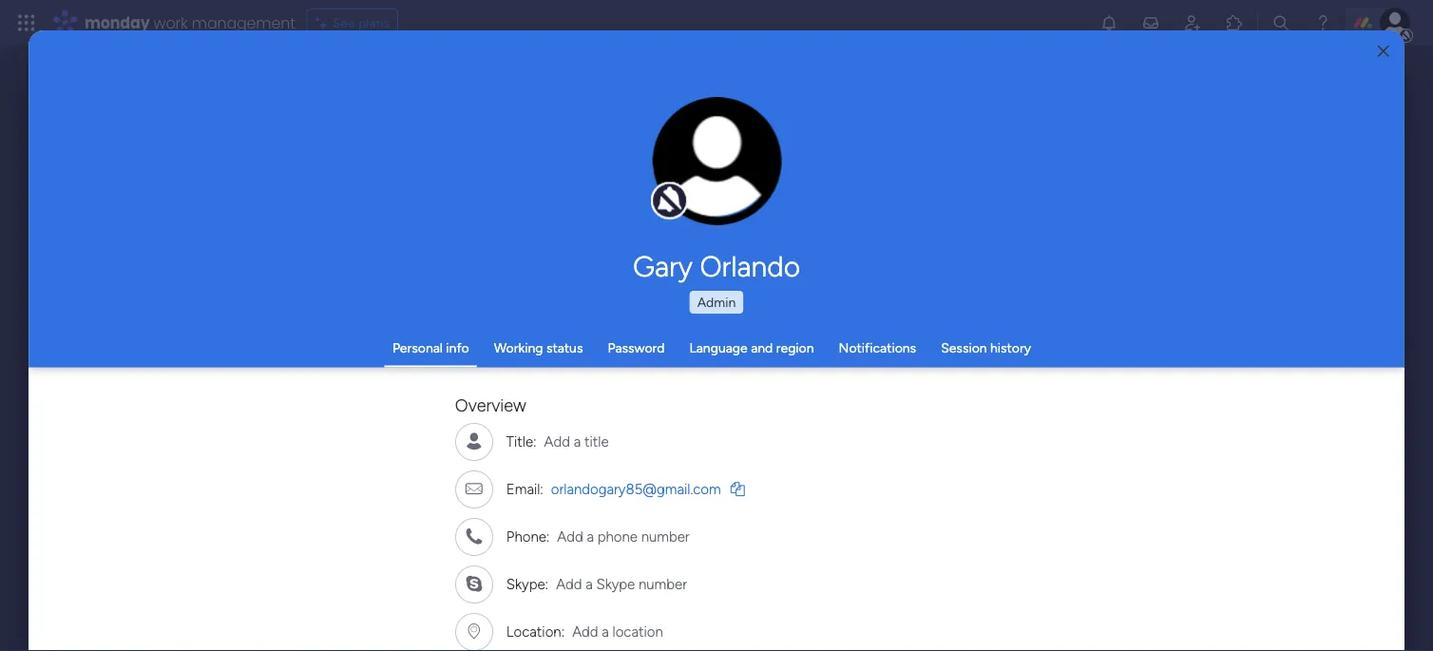Task type: vqa. For each thing, say whether or not it's contained in the screenshot.


Task type: describe. For each thing, give the bounding box(es) containing it.
notifications
[[839, 340, 917, 356]]

help image
[[1314, 13, 1333, 32]]

gary orlando dialog
[[29, 30, 1405, 651]]

info
[[446, 340, 469, 356]]

phone
[[598, 528, 638, 545]]

personal info
[[393, 340, 469, 356]]

close image
[[1378, 44, 1390, 58]]

working status
[[494, 340, 583, 356]]

profile
[[723, 171, 758, 186]]

gary orlando button
[[455, 249, 978, 283]]

language
[[690, 340, 748, 356]]

history
[[991, 340, 1032, 356]]

language and region link
[[690, 340, 814, 356]]

number for phone: add a phone number
[[642, 528, 690, 545]]

add for add a title
[[544, 433, 570, 450]]

inbox image
[[1142, 13, 1161, 32]]

add for add a skype number
[[556, 575, 582, 592]]

password link
[[608, 340, 665, 356]]

admin
[[698, 294, 736, 310]]

personal
[[393, 340, 443, 356]]

apps image
[[1225, 13, 1244, 32]]

password
[[608, 340, 665, 356]]

location
[[613, 623, 663, 640]]

region
[[776, 340, 814, 356]]

management
[[192, 12, 295, 33]]

see plans button
[[307, 9, 398, 37]]

status
[[547, 340, 583, 356]]

see plans
[[332, 15, 390, 31]]

title:
[[507, 433, 537, 450]]

plans
[[358, 15, 390, 31]]

add for add a location
[[573, 623, 599, 640]]

session history
[[941, 340, 1032, 356]]

location: add a location
[[507, 623, 663, 640]]

personal info link
[[393, 340, 469, 356]]

a for phone
[[587, 528, 594, 545]]

invite members image
[[1184, 13, 1203, 32]]

picture
[[698, 187, 737, 202]]

and
[[751, 340, 773, 356]]



Task type: locate. For each thing, give the bounding box(es) containing it.
change profile picture button
[[653, 97, 782, 226]]

a for skype
[[586, 575, 593, 592]]

skype:
[[507, 575, 549, 592]]

working status link
[[494, 340, 583, 356]]

a
[[574, 433, 581, 450], [587, 528, 594, 545], [586, 575, 593, 592], [602, 623, 609, 640]]

monday work management
[[85, 12, 295, 33]]

a left location
[[602, 623, 609, 640]]

number right phone
[[642, 528, 690, 545]]

monday
[[85, 12, 150, 33]]

email:
[[507, 480, 544, 497]]

gary orlando
[[633, 249, 800, 283]]

search everything image
[[1272, 13, 1291, 32]]

add right the 'phone:'
[[558, 528, 584, 545]]

copied! image
[[731, 481, 745, 495]]

skype: add a skype number
[[507, 575, 687, 592]]

orlandogary85@gmail.com
[[551, 480, 721, 497]]

work
[[154, 12, 188, 33]]

notifications image
[[1100, 13, 1119, 32]]

select product image
[[17, 13, 36, 32]]

session history link
[[941, 340, 1032, 356]]

change
[[677, 171, 720, 186]]

1 vertical spatial number
[[639, 575, 687, 592]]

a left skype
[[586, 575, 593, 592]]

gary
[[633, 249, 693, 283]]

location:
[[507, 623, 565, 640]]

see
[[332, 15, 355, 31]]

number for skype: add a skype number
[[639, 575, 687, 592]]

language and region
[[690, 340, 814, 356]]

title
[[585, 433, 609, 450]]

add for add a phone number
[[558, 528, 584, 545]]

session
[[941, 340, 987, 356]]

phone: add a phone number
[[507, 528, 690, 545]]

notifications link
[[839, 340, 917, 356]]

change profile picture
[[677, 171, 758, 202]]

add
[[544, 433, 570, 450], [558, 528, 584, 545], [556, 575, 582, 592], [573, 623, 599, 640]]

overview
[[455, 395, 527, 415]]

add right skype:
[[556, 575, 582, 592]]

a for title
[[574, 433, 581, 450]]

a for location
[[602, 623, 609, 640]]

phone:
[[507, 528, 550, 545]]

number
[[642, 528, 690, 545], [639, 575, 687, 592]]

a left phone
[[587, 528, 594, 545]]

number right skype
[[639, 575, 687, 592]]

skype
[[597, 575, 635, 592]]

add right the title:
[[544, 433, 570, 450]]

orlando
[[700, 249, 800, 283]]

a left title
[[574, 433, 581, 450]]

working
[[494, 340, 543, 356]]

gary orlando image
[[1380, 8, 1411, 38]]

title: add a title
[[507, 433, 609, 450]]

add down 'skype: add a skype number'
[[573, 623, 599, 640]]

0 vertical spatial number
[[642, 528, 690, 545]]



